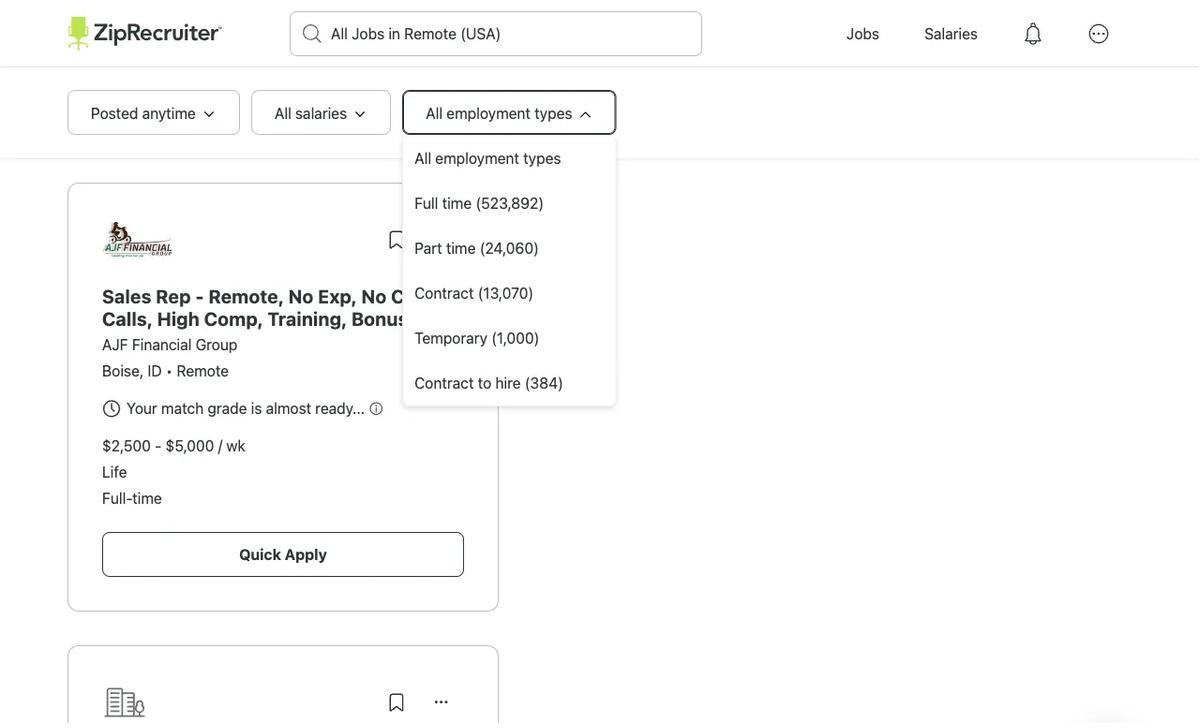 Task type: locate. For each thing, give the bounding box(es) containing it.
wk
[[226, 437, 245, 455]]

types up all employment types button
[[535, 105, 572, 122]]

1 vertical spatial -
[[155, 437, 162, 455]]

1 vertical spatial all employment types
[[415, 150, 561, 167]]

sales rep - remote, no exp, no cold calls, high comp, training, bonus link
[[102, 285, 443, 330]]

posted anytime button
[[68, 90, 240, 135]]

ajf financial group link
[[102, 336, 238, 354]]

sales rep - remote, no exp, no cold calls, high comp, training, bonus ajf financial group boise, id • remote
[[102, 285, 433, 380]]

types for all employment types button
[[523, 150, 561, 167]]

None button
[[419, 681, 464, 724]]

all up 563,757
[[68, 102, 99, 133]]

1 horizontal spatial no
[[362, 285, 387, 307]]

id
[[148, 362, 162, 380]]

all
[[68, 102, 99, 133], [275, 105, 291, 122], [426, 105, 443, 122], [415, 150, 431, 167]]

time for full
[[442, 195, 472, 212]]

employment inside popup button
[[447, 105, 531, 122]]

all employment types up all employment types button
[[426, 105, 572, 122]]

1 vertical spatial types
[[523, 150, 561, 167]]

jobs down posted anytime
[[127, 140, 156, 158]]

contract left "to"
[[415, 375, 474, 392]]

2 vertical spatial time
[[132, 490, 162, 508]]

types for all employment types popup button
[[535, 105, 572, 122]]

part
[[415, 240, 442, 257]]

all salaries button
[[251, 90, 391, 135]]

found
[[160, 140, 199, 158]]

exp,
[[318, 285, 357, 307]]

jobs
[[105, 102, 157, 133], [127, 140, 156, 158]]

(523,892)
[[476, 195, 544, 212]]

cold
[[391, 285, 433, 307]]

contract for contract to hire (384)
[[415, 375, 474, 392]]

all employment types for all employment types button
[[415, 150, 561, 167]]

jobs up 563,757
[[105, 102, 157, 133]]

calls,
[[102, 308, 153, 330]]

types
[[535, 105, 572, 122], [523, 150, 561, 167]]

1 vertical spatial employment
[[435, 150, 519, 167]]

group
[[196, 336, 238, 354]]

main element
[[68, 0, 1132, 68]]

0 vertical spatial employment
[[447, 105, 531, 122]]

to
[[478, 375, 492, 392]]

0 vertical spatial types
[[535, 105, 572, 122]]

remote
[[219, 140, 271, 158], [177, 362, 229, 380]]

all up full
[[415, 150, 431, 167]]

time inside $2,500 - $5,000 / wk life full-time
[[132, 490, 162, 508]]

temporary
[[415, 330, 488, 347]]

contract up 'temporary'
[[415, 285, 474, 302]]

1 vertical spatial remote
[[177, 362, 229, 380]]

types inside popup button
[[535, 105, 572, 122]]

- left $5,000
[[155, 437, 162, 455]]

training,
[[268, 308, 347, 330]]

all employment types inside button
[[415, 150, 561, 167]]

all inside button
[[415, 150, 431, 167]]

- inside sales rep - remote, no exp, no cold calls, high comp, training, bonus ajf financial group boise, id • remote
[[195, 285, 204, 307]]

no
[[288, 285, 314, 307], [362, 285, 387, 307]]

0 vertical spatial -
[[195, 285, 204, 307]]

employment
[[447, 105, 531, 122], [435, 150, 519, 167]]

remote,
[[209, 285, 284, 307]]

contract for contract (13,070)
[[415, 285, 474, 302]]

time right full
[[442, 195, 472, 212]]

0 horizontal spatial no
[[288, 285, 314, 307]]

1 vertical spatial time
[[446, 240, 476, 257]]

employment inside button
[[435, 150, 519, 167]]

sales rep - remote, no exp, no cold calls, high comp, training, bonus image
[[102, 218, 178, 263]]

$2,500 - $5,000 / wk life full-time
[[102, 437, 245, 508]]

types inside button
[[523, 150, 561, 167]]

0 vertical spatial contract
[[415, 285, 474, 302]]

1 vertical spatial contract
[[415, 375, 474, 392]]

1 contract from the top
[[415, 285, 474, 302]]

employment up full time (523,892)
[[435, 150, 519, 167]]

employment up all employment types button
[[447, 105, 531, 122]]

quick
[[239, 546, 281, 564]]

no up training, at the top
[[288, 285, 314, 307]]

time right the part on the left top
[[446, 240, 476, 257]]

all employment types up full time (523,892)
[[415, 150, 561, 167]]

no up bonus
[[362, 285, 387, 307]]

563,757
[[68, 140, 123, 158]]

0 horizontal spatial -
[[155, 437, 162, 455]]

time
[[442, 195, 472, 212], [446, 240, 476, 257], [132, 490, 162, 508]]

contract
[[415, 285, 474, 302], [415, 375, 474, 392]]

types up (523,892)
[[523, 150, 561, 167]]

match
[[161, 400, 204, 418]]

all employment types inside popup button
[[426, 105, 572, 122]]

save job for later image
[[385, 692, 408, 714]]

all up all employment types button
[[426, 105, 443, 122]]

- inside $2,500 - $5,000 / wk life full-time
[[155, 437, 162, 455]]

all jobs 563,757 jobs found in remote (usa)
[[68, 102, 315, 158]]

2 contract from the top
[[415, 375, 474, 392]]

- right "rep"
[[195, 285, 204, 307]]

contract inside contract to hire (384) button
[[415, 375, 474, 392]]

your match grade is almost ready...
[[127, 400, 365, 418]]

your
[[127, 400, 157, 418]]

contract inside contract (13,070) button
[[415, 285, 474, 302]]

all employment types for all employment types popup button
[[426, 105, 572, 122]]

financial
[[132, 336, 192, 354]]

comp,
[[204, 308, 263, 330]]

all up (usa)
[[275, 105, 291, 122]]

0 vertical spatial all employment types
[[426, 105, 572, 122]]

-
[[195, 285, 204, 307], [155, 437, 162, 455]]

temporary (1,000) button
[[403, 316, 616, 361]]

all employment types
[[426, 105, 572, 122], [415, 150, 561, 167]]

hire
[[495, 375, 521, 392]]

quick apply button
[[102, 533, 464, 578]]

(usa)
[[275, 140, 315, 158]]

•
[[166, 362, 173, 380]]

boise, id link
[[102, 362, 162, 380]]

jobs
[[847, 25, 880, 43]]

0 vertical spatial remote
[[219, 140, 271, 158]]

0 vertical spatial time
[[442, 195, 472, 212]]

jobs link
[[824, 0, 902, 68]]

time down $2,500
[[132, 490, 162, 508]]

1 horizontal spatial -
[[195, 285, 204, 307]]

remote down group
[[177, 362, 229, 380]]

full time (523,892)
[[415, 195, 544, 212]]

remote right in
[[219, 140, 271, 158]]

time for part
[[446, 240, 476, 257]]



Task type: describe. For each thing, give the bounding box(es) containing it.
high
[[157, 308, 200, 330]]

your match grade is almost ready... button
[[100, 394, 384, 424]]

quick apply
[[239, 546, 327, 564]]

menu image
[[1077, 12, 1121, 55]]

full
[[415, 195, 438, 212]]

salaries link
[[902, 0, 1000, 68]]

remote inside sales rep - remote, no exp, no cold calls, high comp, training, bonus ajf financial group boise, id • remote
[[177, 362, 229, 380]]

salaries
[[925, 25, 978, 43]]

apply
[[285, 546, 327, 564]]

full time (523,892) button
[[403, 181, 616, 226]]

remote inside all jobs 563,757 jobs found in remote (usa)
[[219, 140, 271, 158]]

all employment types button
[[403, 136, 616, 181]]

(24,060)
[[480, 240, 539, 257]]

posted
[[91, 105, 138, 122]]

contract to hire (384)
[[415, 375, 563, 392]]

all for all salaries popup button on the top left of page
[[275, 105, 291, 122]]

1 vertical spatial jobs
[[127, 140, 156, 158]]

2 no from the left
[[362, 285, 387, 307]]

(1,000)
[[491, 330, 540, 347]]

contract (13,070) button
[[403, 271, 616, 316]]

Search job title or keyword search field
[[291, 12, 701, 55]]

all salaries
[[275, 105, 347, 122]]

grade
[[208, 400, 247, 418]]

save job for later image
[[385, 229, 408, 251]]

all for all employment types button
[[415, 150, 431, 167]]

(384)
[[525, 375, 563, 392]]

$5,000
[[166, 437, 214, 455]]

/
[[218, 437, 222, 455]]

sales
[[102, 285, 151, 307]]

$2,500
[[102, 437, 151, 455]]

temporary (1,000)
[[415, 330, 540, 347]]

full-
[[102, 490, 132, 508]]

(13,070)
[[478, 285, 534, 302]]

0 vertical spatial jobs
[[105, 102, 157, 133]]

rep
[[156, 285, 191, 307]]

part time (24,060) button
[[403, 226, 616, 271]]

anytime
[[142, 105, 196, 122]]

employment for all employment types button
[[435, 150, 519, 167]]

posted anytime
[[91, 105, 196, 122]]

part time (24,060)
[[415, 240, 539, 257]]

salaries
[[295, 105, 347, 122]]

contract to hire (384) button
[[403, 361, 616, 406]]

employment for all employment types popup button
[[447, 105, 531, 122]]

job card menu element
[[419, 237, 464, 255]]

all inside all jobs 563,757 jobs found in remote (usa)
[[68, 102, 99, 133]]

bonus
[[351, 308, 408, 330]]

notifications image
[[1012, 12, 1055, 55]]

in
[[203, 140, 215, 158]]

boise,
[[102, 362, 144, 380]]

1 no from the left
[[288, 285, 314, 307]]

ready...
[[315, 400, 365, 418]]

contract (13,070)
[[415, 285, 534, 302]]

ajf
[[102, 336, 128, 354]]

is
[[251, 400, 262, 418]]

life
[[102, 464, 127, 481]]

almost
[[266, 400, 311, 418]]

all employment types button
[[402, 90, 616, 135]]

all for all employment types popup button
[[426, 105, 443, 122]]

ziprecruiter image
[[68, 17, 222, 51]]



Task type: vqa. For each thing, say whether or not it's contained in the screenshot.
the Search job title or keyword text box
no



